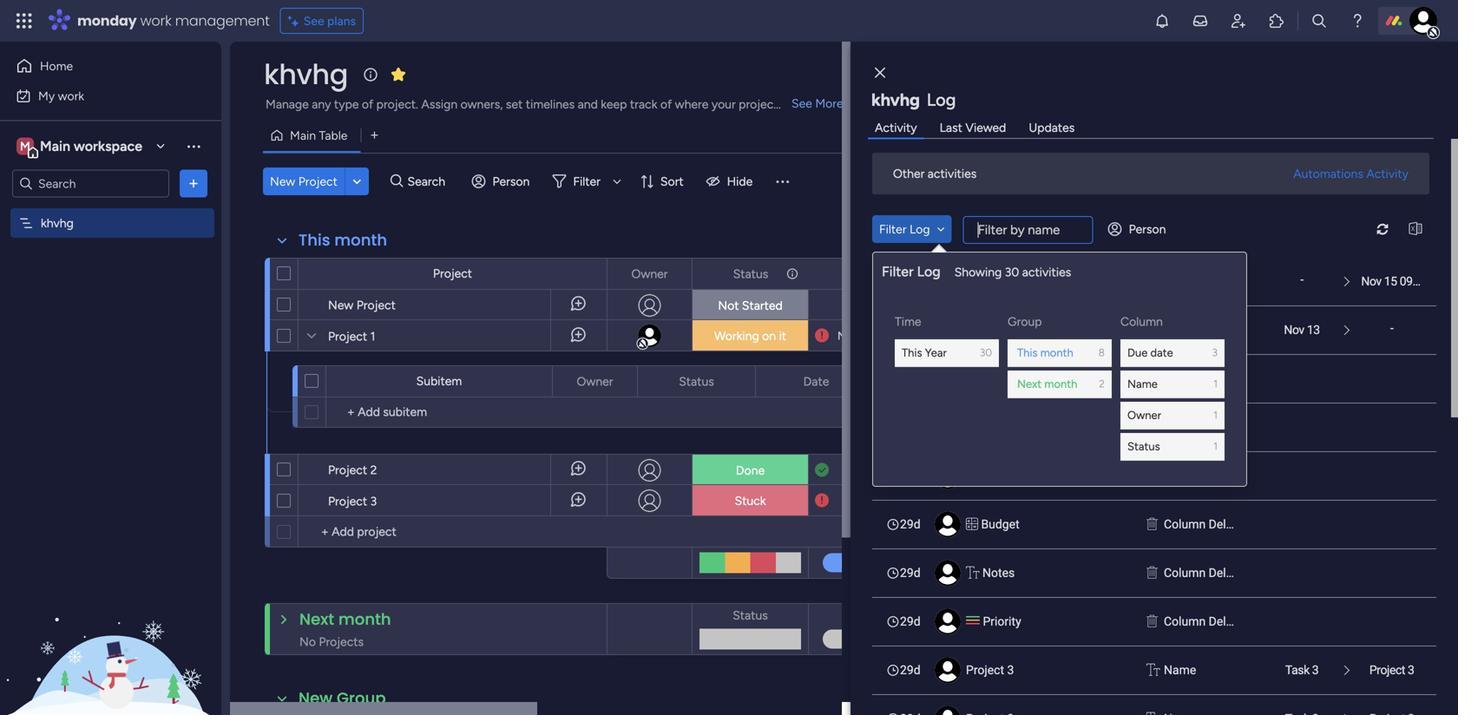 Task type: describe. For each thing, give the bounding box(es) containing it.
0 vertical spatial 30
[[1005, 265, 1019, 279]]

1 vertical spatial 30
[[980, 346, 992, 359]]

owners,
[[461, 97, 503, 112]]

my work
[[38, 89, 84, 103]]

home button
[[10, 52, 187, 80]]

deleted for dapulse binline o icon for priority
[[1209, 614, 1250, 629]]

set
[[506, 97, 523, 112]]

1 horizontal spatial due
[[1164, 323, 1185, 337]]

automations activity button
[[1286, 160, 1416, 187]]

09:00
[[878, 329, 909, 343]]

menu image
[[774, 173, 791, 190]]

month inside field
[[338, 608, 391, 630]]

not started
[[718, 298, 783, 313]]

keep
[[601, 97, 627, 112]]

5 column deleted from the top
[[1164, 566, 1250, 580]]

0 vertical spatial name
[[1127, 377, 1158, 391]]

2 horizontal spatial khvhg
[[871, 89, 920, 110]]

last viewed
[[940, 120, 1006, 135]]

1 horizontal spatial this month
[[1017, 346, 1073, 360]]

am
[[912, 329, 929, 343]]

0 horizontal spatial angle down image
[[353, 175, 361, 188]]

this month inside 'field'
[[299, 229, 387, 251]]

4 column deleted from the top
[[1164, 517, 1250, 532]]

see for see more
[[792, 96, 812, 111]]

see plans button
[[280, 8, 364, 34]]

lottie animation element
[[0, 540, 221, 715]]

main for main table
[[290, 128, 316, 143]]

project 2
[[328, 463, 377, 477]]

8
[[1098, 346, 1105, 359]]

main for main workspace
[[40, 138, 70, 154]]

new project inside button
[[270, 174, 338, 189]]

new group
[[299, 687, 386, 710]]

new project button
[[263, 168, 344, 195]]

help
[[1325, 671, 1357, 689]]

filter log button
[[872, 215, 952, 243]]

date
[[803, 374, 829, 389]]

15
[[1384, 274, 1397, 289]]

owner for options image related to rightmost owner 'field'
[[631, 266, 668, 281]]

13
[[1307, 323, 1320, 337]]

help image
[[1349, 12, 1366, 30]]

1 horizontal spatial next
[[1017, 377, 1042, 391]]

manage any type of project. assign owners, set timelines and keep track of where your project stands.
[[266, 97, 820, 112]]

other
[[893, 166, 925, 181]]

workspace selection element
[[16, 136, 145, 158]]

1 vertical spatial status field
[[675, 372, 718, 391]]

close image
[[875, 67, 885, 79]]

main table
[[290, 128, 348, 143]]

2 dapulse text column image from the top
[[1147, 710, 1160, 715]]

0 vertical spatial 2
[[1099, 378, 1105, 390]]

task 3
[[1285, 663, 1319, 677]]

see plans
[[304, 13, 356, 28]]

1 vertical spatial new
[[328, 298, 353, 312]]

dapulse date column image
[[1147, 321, 1159, 339]]

sort button
[[633, 168, 694, 195]]

2 of from the left
[[660, 97, 672, 112]]

this inside 'field'
[[299, 229, 330, 251]]

+ Add project text field
[[307, 522, 599, 542]]

1 v2 overdue deadline image from the top
[[815, 328, 829, 344]]

2 vertical spatial filter
[[882, 263, 914, 280]]

hide button
[[699, 168, 763, 195]]

1 vertical spatial owner field
[[572, 372, 618, 391]]

0 horizontal spatial activities
[[928, 166, 977, 181]]

2 vertical spatial status field
[[728, 606, 772, 625]]

nov for nov 13
[[1284, 323, 1304, 337]]

project inside 'new project' button
[[298, 174, 338, 189]]

plans
[[327, 13, 356, 28]]

showing
[[954, 265, 1002, 279]]

project.
[[376, 97, 418, 112]]

other activities
[[893, 166, 977, 181]]

home
[[40, 59, 73, 73]]

khvhg log
[[871, 89, 956, 110]]

help button
[[1311, 666, 1371, 694]]

Next month field
[[295, 608, 396, 631]]

type
[[334, 97, 359, 112]]

select product image
[[16, 12, 33, 30]]

updated
[[1007, 371, 1051, 386]]

work for my
[[58, 89, 84, 103]]

filter inside popup button
[[573, 174, 601, 189]]

working on it
[[714, 329, 786, 343]]

1 vertical spatial new project
[[328, 298, 396, 312]]

1 vertical spatial person button
[[1101, 215, 1176, 243]]

29d for budget
[[900, 517, 921, 532]]

add view image
[[371, 129, 378, 142]]

work for monday
[[140, 11, 171, 30]]

my work button
[[10, 82, 187, 110]]

new inside field
[[299, 687, 333, 710]]

0 vertical spatial activity
[[875, 120, 917, 135]]

1 dapulse text column image from the top
[[1147, 661, 1160, 680]]

person for topmost "person" popup button
[[493, 174, 530, 189]]

0 vertical spatial person button
[[465, 168, 540, 195]]

1 vertical spatial due
[[1127, 346, 1148, 360]]

dapulse binline o image for priority
[[1147, 613, 1158, 631]]

year
[[925, 346, 947, 360]]

manage
[[266, 97, 309, 112]]

table
[[319, 128, 348, 143]]

name inside list box
[[1164, 663, 1196, 677]]

started
[[742, 298, 783, 313]]

stuck
[[735, 493, 766, 508]]

1 28d from the top
[[900, 274, 921, 289]]

showing 30 activities
[[954, 265, 1071, 279]]

assign
[[421, 97, 458, 112]]

next inside next month field
[[299, 608, 334, 630]]

1 horizontal spatial khvhg
[[264, 55, 348, 94]]

15,
[[861, 329, 875, 343]]

workspace
[[74, 138, 142, 154]]

Search field
[[403, 169, 455, 194]]

see for see plans
[[304, 13, 324, 28]]

0 horizontal spatial options image
[[185, 175, 202, 192]]

0 horizontal spatial 2
[[370, 463, 377, 477]]

1 horizontal spatial project 3
[[966, 663, 1014, 677]]

0 horizontal spatial date
[[1150, 346, 1173, 360]]

0 horizontal spatial project 3
[[328, 494, 377, 509]]

notes
[[983, 566, 1015, 580]]

2 dapulse binline o image from the top
[[1147, 467, 1158, 485]]

automations
[[1293, 166, 1363, 181]]

deleted for dapulse binline o icon corresponding to notes
[[1209, 566, 1250, 580]]

deleted for second dapulse binline o icon from the top of the list box containing 28d
[[1209, 469, 1250, 483]]

dapulse binline o image for notes
[[1147, 564, 1158, 582]]

1 of from the left
[[362, 97, 373, 112]]

main workspace
[[40, 138, 142, 154]]

nov 15 09:00:58
[[1361, 274, 1444, 289]]

this year
[[902, 346, 947, 360]]



Task type: vqa. For each thing, say whether or not it's contained in the screenshot.


Task type: locate. For each thing, give the bounding box(es) containing it.
project
[[739, 97, 778, 112]]

month
[[334, 229, 387, 251], [1040, 346, 1073, 360], [1044, 377, 1077, 391], [338, 608, 391, 630]]

Status field
[[729, 264, 773, 283], [675, 372, 718, 391], [728, 606, 772, 625]]

1 horizontal spatial options image
[[667, 259, 680, 289]]

options image for rightmost owner 'field'
[[667, 259, 680, 289]]

1 vertical spatial next month
[[299, 608, 391, 630]]

dapulse binline o image for budget
[[1147, 516, 1158, 534]]

Date field
[[799, 372, 834, 391]]

project 3
[[328, 494, 377, 509], [966, 663, 1014, 677], [1369, 663, 1414, 677]]

notifications image
[[1153, 12, 1171, 30]]

angle down image left "v2 search" icon on the top left
[[353, 175, 361, 188]]

2 horizontal spatial owner
[[1127, 408, 1161, 422]]

1 horizontal spatial 30
[[1005, 265, 1019, 279]]

this up updated
[[1017, 346, 1038, 360]]

last updated
[[981, 371, 1051, 386]]

Search in workspace field
[[36, 174, 145, 194]]

1 vertical spatial see
[[792, 96, 812, 111]]

3
[[1212, 346, 1218, 359], [370, 494, 377, 509], [1007, 663, 1014, 677], [1312, 663, 1319, 677], [1408, 663, 1414, 677]]

workspace image
[[16, 137, 34, 156]]

1 horizontal spatial owner field
[[627, 264, 672, 283]]

3 deleted from the top
[[1209, 469, 1250, 483]]

filter down filter log button
[[882, 263, 914, 280]]

khvhg down close icon
[[871, 89, 920, 110]]

0 vertical spatial next month
[[1017, 377, 1077, 391]]

arrow down image
[[607, 171, 627, 192]]

1 vertical spatial v2 overdue deadline image
[[815, 493, 829, 509]]

hide
[[727, 174, 753, 189]]

0 horizontal spatial owner field
[[572, 372, 618, 391]]

see more link
[[790, 95, 845, 112]]

main table button
[[263, 122, 361, 149]]

viewed
[[965, 120, 1006, 135]]

next
[[1017, 377, 1042, 391], [299, 608, 334, 630]]

this month down 'new project' button
[[299, 229, 387, 251]]

priority
[[983, 614, 1021, 629]]

29d for notes
[[900, 566, 921, 580]]

0 vertical spatial filter log
[[879, 222, 930, 237]]

1 horizontal spatial activity
[[1366, 166, 1409, 181]]

list box
[[872, 257, 1444, 715]]

filter log inside button
[[879, 222, 930, 237]]

main left table
[[290, 128, 316, 143]]

activities
[[928, 166, 977, 181], [1022, 265, 1071, 279]]

person
[[493, 174, 530, 189], [1129, 222, 1166, 237]]

this for time
[[902, 346, 922, 360]]

m
[[20, 139, 30, 154]]

0 horizontal spatial see
[[304, 13, 324, 28]]

0 horizontal spatial this
[[299, 229, 330, 251]]

1 horizontal spatial last
[[981, 371, 1004, 386]]

last left viewed on the top right of the page
[[940, 120, 962, 135]]

new down this month 'field'
[[328, 298, 353, 312]]

3 dapulse binline o image from the top
[[1147, 516, 1158, 534]]

1 dapulse binline o image from the top
[[1147, 370, 1158, 388]]

0 vertical spatial owner
[[631, 266, 668, 281]]

0 horizontal spatial this month
[[299, 229, 387, 251]]

new inside button
[[270, 174, 295, 189]]

2
[[1099, 378, 1105, 390], [370, 463, 377, 477]]

budget
[[981, 517, 1020, 532]]

status
[[733, 266, 768, 281], [679, 374, 714, 389], [1127, 439, 1160, 453], [733, 608, 768, 623]]

work right my
[[58, 89, 84, 103]]

see left more
[[792, 96, 812, 111]]

0 horizontal spatial owner
[[577, 374, 613, 389]]

work
[[140, 11, 171, 30], [58, 89, 84, 103]]

28d up this year
[[900, 323, 921, 337]]

1 29d from the top
[[900, 517, 921, 532]]

this down 'new project' button
[[299, 229, 330, 251]]

on
[[762, 329, 776, 343]]

time
[[895, 314, 921, 329]]

list box containing 28d
[[872, 257, 1444, 715]]

activities down filter by name "field"
[[1022, 265, 1071, 279]]

options image
[[667, 259, 680, 289], [613, 367, 625, 396]]

log inside button
[[910, 222, 930, 237]]

0 horizontal spatial main
[[40, 138, 70, 154]]

v2 overdue deadline image right the 'it'
[[815, 328, 829, 344]]

0 horizontal spatial person button
[[465, 168, 540, 195]]

search everything image
[[1311, 12, 1328, 30]]

0 vertical spatial group
[[1008, 314, 1042, 329]]

1 vertical spatial date
[[1150, 346, 1173, 360]]

2 28d from the top
[[900, 323, 921, 337]]

1 horizontal spatial person button
[[1101, 215, 1176, 243]]

2 horizontal spatial project 3
[[1369, 663, 1414, 677]]

subitem
[[416, 374, 462, 388]]

done
[[736, 463, 765, 478]]

0 horizontal spatial last
[[940, 120, 962, 135]]

nov 15, 09:00 am
[[838, 329, 929, 343]]

28d
[[900, 274, 921, 289], [900, 323, 921, 337]]

of right type at the left of the page
[[362, 97, 373, 112]]

30 right showing
[[1005, 265, 1019, 279]]

0 vertical spatial dapulse text column image
[[1147, 661, 1160, 680]]

refresh image
[[1369, 223, 1397, 236]]

group
[[1008, 314, 1042, 329], [337, 687, 386, 710]]

due
[[1164, 323, 1185, 337], [1127, 346, 1148, 360]]

1 vertical spatial log
[[910, 222, 930, 237]]

monday work management
[[77, 11, 270, 30]]

1 horizontal spatial group
[[1008, 314, 1042, 329]]

nov for nov 15 09:00:58
[[1361, 274, 1382, 289]]

and
[[578, 97, 598, 112]]

due date right dapulse date column image
[[1164, 323, 1212, 337]]

0 vertical spatial owner field
[[627, 264, 672, 283]]

options image for owner 'field' to the bottom
[[613, 367, 625, 396]]

nov left 13
[[1284, 323, 1304, 337]]

last for last updated
[[981, 371, 1004, 386]]

this
[[299, 229, 330, 251], [902, 346, 922, 360], [1017, 346, 1038, 360]]

filter left arrow down image on the left of page
[[573, 174, 601, 189]]

updates
[[1029, 120, 1075, 135]]

new down next month field
[[299, 687, 333, 710]]

0 vertical spatial next
[[1017, 377, 1042, 391]]

v2 search image
[[390, 172, 403, 191]]

next month inside field
[[299, 608, 391, 630]]

remove from favorites image
[[390, 66, 407, 83]]

0 horizontal spatial khvhg
[[41, 216, 74, 230]]

3 29d from the top
[[900, 614, 921, 629]]

due date down dapulse date column image
[[1127, 346, 1173, 360]]

0 vertical spatial work
[[140, 11, 171, 30]]

due date
[[1164, 323, 1212, 337], [1127, 346, 1173, 360]]

1 column deleted from the top
[[1164, 371, 1250, 386]]

4 deleted from the top
[[1209, 517, 1250, 532]]

see
[[304, 13, 324, 28], [792, 96, 812, 111]]

1 horizontal spatial angle down image
[[937, 223, 945, 235]]

group down showing 30 activities
[[1008, 314, 1042, 329]]

0 vertical spatial v2 overdue deadline image
[[815, 328, 829, 344]]

0 horizontal spatial group
[[337, 687, 386, 710]]

filter button
[[545, 168, 627, 195]]

0 vertical spatial 28d
[[900, 274, 921, 289]]

apps image
[[1268, 12, 1285, 30]]

0 vertical spatial activities
[[928, 166, 977, 181]]

dapulse binline o image
[[1147, 418, 1158, 437]]

last
[[940, 120, 962, 135], [981, 371, 1004, 386]]

dapulse text column image
[[1147, 661, 1160, 680], [1147, 710, 1160, 715]]

khvhg down search in workspace field
[[41, 216, 74, 230]]

any
[[312, 97, 331, 112]]

column information image
[[785, 267, 799, 281]]

5 deleted from the top
[[1209, 566, 1250, 580]]

filter inside button
[[879, 222, 907, 237]]

0 vertical spatial new project
[[270, 174, 338, 189]]

see left plans on the left of the page
[[304, 13, 324, 28]]

1 horizontal spatial date
[[1188, 323, 1212, 337]]

activity down khvhg log
[[875, 120, 917, 135]]

new
[[270, 174, 295, 189], [328, 298, 353, 312], [299, 687, 333, 710]]

30
[[1005, 265, 1019, 279], [980, 346, 992, 359]]

2 down the '8'
[[1099, 378, 1105, 390]]

0 vertical spatial due date
[[1164, 323, 1212, 337]]

2 vertical spatial log
[[917, 263, 941, 280]]

filter
[[573, 174, 601, 189], [879, 222, 907, 237], [882, 263, 914, 280]]

nov left 15,
[[838, 329, 859, 343]]

0 vertical spatial angle down image
[[353, 175, 361, 188]]

0 horizontal spatial work
[[58, 89, 84, 103]]

see inside see more link
[[792, 96, 812, 111]]

working
[[714, 329, 759, 343]]

1 deleted from the top
[[1209, 371, 1250, 386]]

log up last viewed
[[927, 89, 956, 110]]

new project
[[270, 174, 338, 189], [328, 298, 396, 312]]

last left updated
[[981, 371, 1004, 386]]

1 horizontal spatial name
[[1164, 663, 1196, 677]]

deleted for budget dapulse binline o icon
[[1209, 517, 1250, 532]]

nov left 15
[[1361, 274, 1382, 289]]

2 horizontal spatial nov
[[1361, 274, 1382, 289]]

options image
[[185, 175, 202, 192], [785, 259, 797, 289]]

1 vertical spatial 28d
[[900, 323, 921, 337]]

automations activity
[[1293, 166, 1409, 181]]

0 vertical spatial due
[[1164, 323, 1185, 337]]

1 vertical spatial options image
[[613, 367, 625, 396]]

where
[[675, 97, 709, 112]]

more
[[815, 96, 843, 111]]

work inside button
[[58, 89, 84, 103]]

of
[[362, 97, 373, 112], [660, 97, 672, 112]]

2 column deleted from the top
[[1164, 420, 1250, 434]]

30 up the 'last updated'
[[980, 346, 992, 359]]

this month
[[299, 229, 387, 251], [1017, 346, 1073, 360]]

date
[[1188, 323, 1212, 337], [1150, 346, 1173, 360]]

gary orlando image
[[1410, 7, 1437, 35]]

stands.
[[781, 97, 820, 112]]

v2 overdue deadline image down the "v2 done deadline" image
[[815, 493, 829, 509]]

activities right the "other"
[[928, 166, 977, 181]]

1 horizontal spatial next month
[[1017, 377, 1077, 391]]

group down next month field
[[337, 687, 386, 710]]

project 3 right help
[[1369, 663, 1414, 677]]

0 horizontal spatial nov
[[838, 329, 859, 343]]

your
[[712, 97, 736, 112]]

New Group field
[[294, 687, 390, 710]]

1 horizontal spatial of
[[660, 97, 672, 112]]

activity inside button
[[1366, 166, 1409, 181]]

options image up the 'it'
[[785, 259, 797, 289]]

project 3 down project 2
[[328, 494, 377, 509]]

show board description image
[[360, 66, 381, 83]]

angle down image
[[353, 175, 361, 188], [937, 223, 945, 235]]

option
[[0, 207, 221, 211]]

2 29d from the top
[[900, 566, 921, 580]]

0 horizontal spatial name
[[1127, 377, 1158, 391]]

group inside field
[[337, 687, 386, 710]]

deleted for dapulse binline o image
[[1209, 420, 1250, 434]]

angle down image inside filter log button
[[937, 223, 945, 235]]

track
[[630, 97, 657, 112]]

1 horizontal spatial this
[[902, 346, 922, 360]]

name
[[1127, 377, 1158, 391], [1164, 663, 1196, 677]]

filter log
[[879, 222, 930, 237], [882, 263, 941, 280]]

6 column deleted from the top
[[1164, 614, 1250, 629]]

+ Add subitem text field
[[335, 402, 516, 423]]

0 vertical spatial status field
[[729, 264, 773, 283]]

not
[[718, 298, 739, 313]]

khvhg inside list box
[[41, 216, 74, 230]]

new project down main table 'button'
[[270, 174, 338, 189]]

date down dapulse date column image
[[1150, 346, 1173, 360]]

timelines
[[526, 97, 575, 112]]

This month field
[[294, 229, 392, 252]]

monday
[[77, 11, 137, 30]]

task
[[1285, 663, 1309, 677]]

my
[[38, 89, 55, 103]]

1 horizontal spatial person
[[1129, 222, 1166, 237]]

deleted for 5th dapulse binline o icon from the bottom
[[1209, 371, 1250, 386]]

1 horizontal spatial activities
[[1022, 265, 1071, 279]]

0 vertical spatial options image
[[185, 175, 202, 192]]

2 vertical spatial owner
[[1127, 408, 1161, 422]]

1 horizontal spatial owner
[[631, 266, 668, 281]]

1 vertical spatial angle down image
[[937, 223, 945, 235]]

0 vertical spatial this month
[[299, 229, 387, 251]]

activity up refresh icon
[[1366, 166, 1409, 181]]

log down the "other"
[[910, 222, 930, 237]]

2 down + add subitem text box
[[370, 463, 377, 477]]

4 29d from the top
[[900, 663, 921, 677]]

1 vertical spatial activity
[[1366, 166, 1409, 181]]

1 vertical spatial activities
[[1022, 265, 1071, 279]]

2 horizontal spatial this
[[1017, 346, 1038, 360]]

filter down the "other"
[[879, 222, 907, 237]]

6 deleted from the top
[[1209, 614, 1250, 629]]

5 dapulse binline o image from the top
[[1147, 613, 1158, 631]]

khvhg
[[264, 55, 348, 94], [871, 89, 920, 110], [41, 216, 74, 230]]

28d up time at the right top of page
[[900, 274, 921, 289]]

nov 13
[[1284, 323, 1320, 337]]

main right "workspace" image
[[40, 138, 70, 154]]

workspace options image
[[185, 137, 202, 155]]

0 vertical spatial options image
[[667, 259, 680, 289]]

1 vertical spatial group
[[337, 687, 386, 710]]

this down am
[[902, 346, 922, 360]]

main inside workspace selection element
[[40, 138, 70, 154]]

see inside see plans button
[[304, 13, 324, 28]]

column
[[1120, 314, 1163, 329], [1164, 371, 1206, 386], [1164, 420, 1206, 434], [1164, 469, 1206, 483], [1164, 517, 1206, 532], [1164, 566, 1206, 580], [1164, 614, 1206, 629]]

angle down image down other activities
[[937, 223, 945, 235]]

Owner field
[[627, 264, 672, 283], [572, 372, 618, 391]]

1 vertical spatial filter log
[[882, 263, 941, 280]]

2 deleted from the top
[[1209, 420, 1250, 434]]

1 vertical spatial person
[[1129, 222, 1166, 237]]

lottie animation image
[[0, 540, 221, 715]]

dapulse binline o image
[[1147, 370, 1158, 388], [1147, 467, 1158, 485], [1147, 516, 1158, 534], [1147, 564, 1158, 582], [1147, 613, 1158, 631]]

it
[[779, 329, 786, 343]]

1 vertical spatial dapulse text column image
[[1147, 710, 1160, 715]]

4 dapulse binline o image from the top
[[1147, 564, 1158, 582]]

project 3 down priority
[[966, 663, 1014, 677]]

1 vertical spatial next
[[299, 608, 334, 630]]

khvhg field
[[260, 55, 352, 94]]

0 vertical spatial date
[[1188, 323, 1212, 337]]

export to excel image
[[1402, 223, 1429, 236]]

sort
[[660, 174, 684, 189]]

due right dapulse date column image
[[1164, 323, 1185, 337]]

0 horizontal spatial of
[[362, 97, 373, 112]]

0 vertical spatial log
[[927, 89, 956, 110]]

this for group
[[1017, 346, 1038, 360]]

v2 done deadline image
[[815, 462, 829, 479]]

new project down this month 'field'
[[328, 298, 396, 312]]

1 horizontal spatial options image
[[785, 259, 797, 289]]

29d
[[900, 517, 921, 532], [900, 566, 921, 580], [900, 614, 921, 629], [900, 663, 921, 677]]

person for bottommost "person" popup button
[[1129, 222, 1166, 237]]

1 horizontal spatial 2
[[1099, 378, 1105, 390]]

29d for priority
[[900, 614, 921, 629]]

0 vertical spatial new
[[270, 174, 295, 189]]

main inside 'button'
[[290, 128, 316, 143]]

log down filter log button
[[917, 263, 941, 280]]

0 vertical spatial see
[[304, 13, 324, 28]]

khvhg list box
[[0, 205, 221, 472]]

new down main table 'button'
[[270, 174, 295, 189]]

filter log down the "other"
[[879, 222, 930, 237]]

v2 overdue deadline image
[[815, 328, 829, 344], [815, 493, 829, 509]]

work right monday
[[140, 11, 171, 30]]

khvhg up 'any'
[[264, 55, 348, 94]]

see more
[[792, 96, 843, 111]]

inbox image
[[1192, 12, 1209, 30]]

None field
[[840, 264, 898, 283]]

0 horizontal spatial 30
[[980, 346, 992, 359]]

nov for nov 15, 09:00 am
[[838, 329, 859, 343]]

date right dapulse date column image
[[1188, 323, 1212, 337]]

this month up updated
[[1017, 346, 1073, 360]]

of right track
[[660, 97, 672, 112]]

1 vertical spatial this month
[[1017, 346, 1073, 360]]

2 v2 overdue deadline image from the top
[[815, 493, 829, 509]]

owner for options image associated with owner 'field' to the bottom
[[577, 374, 613, 389]]

1 vertical spatial due date
[[1127, 346, 1173, 360]]

month inside 'field'
[[334, 229, 387, 251]]

invite members image
[[1230, 12, 1247, 30]]

filter log down filter log button
[[882, 263, 941, 280]]

09:00:58
[[1400, 274, 1444, 289]]

1 vertical spatial options image
[[785, 259, 797, 289]]

date inside list box
[[1188, 323, 1212, 337]]

3 column deleted from the top
[[1164, 469, 1250, 483]]

1 horizontal spatial nov
[[1284, 323, 1304, 337]]

options image down workspace options image
[[185, 175, 202, 192]]

0 vertical spatial last
[[940, 120, 962, 135]]

due down dapulse date column image
[[1127, 346, 1148, 360]]

person button
[[465, 168, 540, 195], [1101, 215, 1176, 243]]

Filter by name field
[[963, 216, 1093, 244]]

nov
[[1361, 274, 1382, 289], [1284, 323, 1304, 337], [838, 329, 859, 343]]

1 horizontal spatial see
[[792, 96, 812, 111]]

last for last viewed
[[940, 120, 962, 135]]

0 vertical spatial person
[[493, 174, 530, 189]]

0 horizontal spatial person
[[493, 174, 530, 189]]

2 vertical spatial new
[[299, 687, 333, 710]]

management
[[175, 11, 270, 30]]



